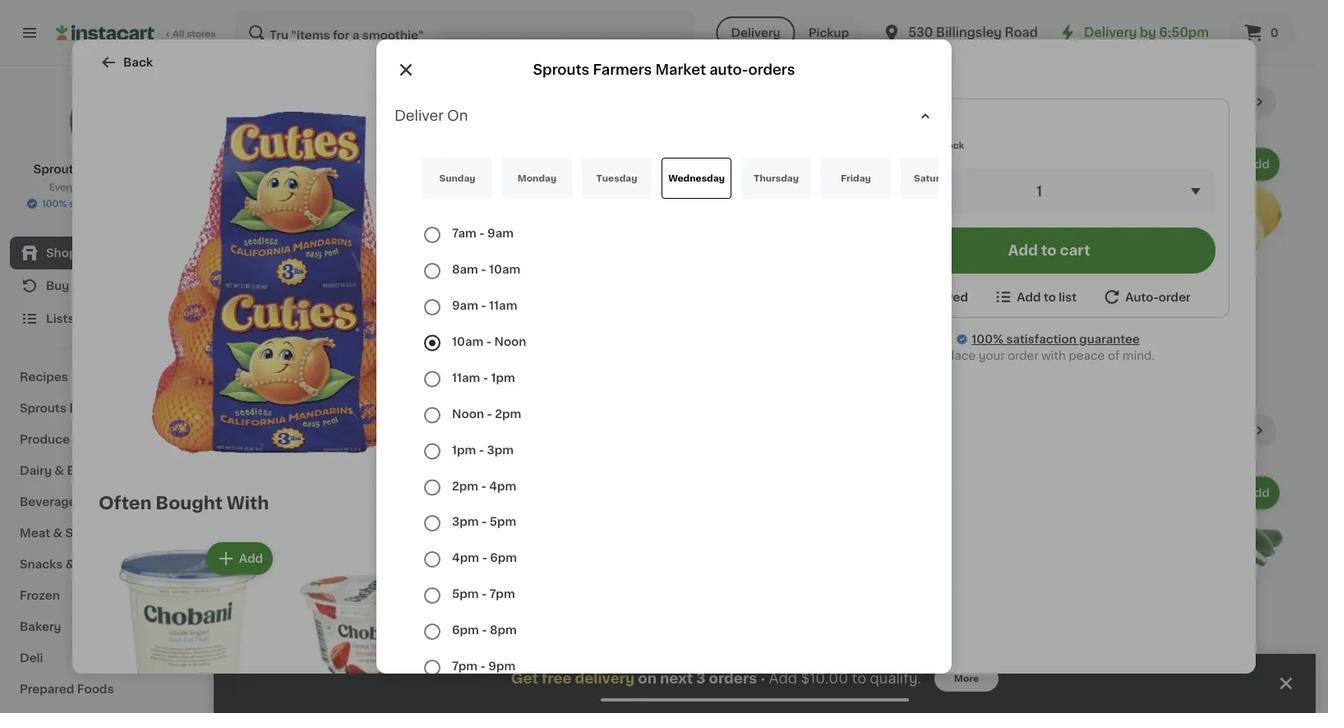 Task type: vqa. For each thing, say whether or not it's contained in the screenshot.
Vegetables
yes



Task type: describe. For each thing, give the bounding box(es) containing it.
market for sprouts farmers market auto-orders
[[656, 63, 706, 77]]

1 horizontal spatial 4pm
[[489, 480, 516, 492]]

place your order with peace of mind.
[[944, 350, 1155, 362]]

1 vertical spatial 7pm
[[452, 661, 478, 672]]

meat & seafood link
[[10, 518, 200, 549]]

pickup
[[809, 27, 849, 39]]

- for 4pm
[[481, 480, 487, 492]]

- inside delivery day & time wednesday between 10am - noon
[[603, 580, 607, 589]]

1 horizontal spatial 11am
[[489, 300, 517, 311]]

delivery for delivery by 6:50pm
[[1084, 27, 1137, 39]]

prepared
[[20, 684, 74, 696]]

non- for organic celery
[[292, 601, 316, 610]]

beverages link
[[10, 487, 200, 518]]

deli link
[[10, 643, 200, 674]]

thursday tab
[[742, 158, 811, 199]]

friday tab
[[821, 158, 891, 199]]

billingsley
[[936, 27, 1002, 39]]

fruit
[[302, 93, 344, 111]]

2pm - 4pm
[[452, 480, 516, 492]]

6.5
[[697, 673, 711, 682]]

0 vertical spatial 5pm
[[490, 516, 516, 528]]

lb right 0.43
[[449, 341, 458, 350]]

organic up 32
[[248, 272, 286, 281]]

3 inside product group
[[1006, 290, 1017, 307]]

delivery by 6:50pm
[[1084, 27, 1209, 39]]

10am inside delivery day & time wednesday between 10am - noon
[[577, 580, 601, 589]]

- for 8pm
[[482, 625, 487, 636]]

many down 0.41
[[263, 358, 289, 367]]

many in stock down 0.41
[[263, 358, 328, 367]]

sprouts for sprouts farmers market auto-orders
[[533, 63, 590, 77]]

2 horizontal spatial each (est.)
[[884, 618, 955, 631]]

this
[[599, 118, 620, 129]]

- for 10am
[[481, 264, 486, 275]]

add inside button
[[1096, 159, 1120, 170]]

1 horizontal spatial 100% satisfaction guarantee
[[972, 334, 1140, 345]]

cucumber
[[446, 641, 506, 652]]

•
[[761, 672, 766, 685]]

mandarins
[[561, 170, 621, 182]]

1 horizontal spatial 1pm
[[491, 372, 515, 384]]

peace
[[1069, 350, 1105, 362]]

satisfaction inside the 100% satisfaction guarantee button
[[69, 199, 124, 208]]

more
[[522, 187, 553, 198]]

organic inside the 'organic banana $0.79 / lb about 0.41 lb each'
[[247, 312, 293, 323]]

/ inside the 'organic banana $0.79 / lb about 0.41 lb each'
[[275, 328, 278, 337]]

delivery for delivery
[[731, 27, 781, 39]]

satisfaction inside 100% satisfaction guarantee link
[[1007, 334, 1077, 345]]

delivery inside auto-order more items dialog
[[499, 290, 536, 299]]

saturday tab
[[901, 158, 971, 199]]

on
[[638, 672, 657, 686]]

delivery by 6:50pm link
[[1058, 23, 1209, 43]]

0 vertical spatial noon
[[494, 336, 527, 348]]

dairy
[[20, 465, 52, 477]]

6:50pm
[[1160, 27, 1209, 39]]

1 horizontal spatial 10am
[[489, 264, 521, 275]]

$5.99
[[883, 114, 936, 131]]

0.69
[[876, 670, 897, 679]]

service type group
[[716, 16, 863, 49]]

item carousel region containing fresh vegetables
[[247, 414, 1283, 714]]

sunday tab
[[423, 158, 492, 199]]

list
[[1059, 291, 1077, 303]]

- for 3pm
[[479, 444, 484, 456]]

each (est.) for organic banana
[[288, 289, 359, 302]]

each right 0.69 on the right bottom of the page
[[910, 670, 932, 679]]

stock down qualify.
[[902, 686, 928, 695]]

items inside the auto-order items set a schedule to receive this item regularly.
[[555, 93, 607, 111]]

container inside organic raspberries 6 oz container
[[1018, 328, 1063, 337]]

with
[[1042, 350, 1066, 362]]

organic up 50
[[398, 601, 436, 610]]

recipes link
[[10, 362, 200, 393]]

sprouts brands
[[20, 403, 111, 414]]

view all (40+) button
[[1087, 86, 1191, 118]]

7pm - 9pm
[[452, 661, 516, 672]]

100% satisfaction guarantee link
[[972, 331, 1140, 348]]

many down $5.99
[[900, 141, 926, 150]]

100% satisfaction guarantee button
[[26, 194, 184, 210]]

sprouts brands link
[[10, 393, 200, 424]]

orders inside treatment tracker modal dialog
[[709, 672, 757, 686]]

1 horizontal spatial 100%
[[972, 334, 1004, 345]]

road
[[1005, 27, 1038, 39]]

0 horizontal spatial 4pm
[[452, 553, 479, 564]]

lemon
[[1147, 312, 1186, 323]]

cart
[[1060, 244, 1091, 258]]

auto- for items
[[451, 93, 502, 111]]

lb right 0.69 on the right bottom of the page
[[899, 670, 908, 679]]

monday tab
[[502, 158, 572, 199]]

set
[[451, 118, 470, 129]]

it
[[72, 280, 80, 292]]

auto- for order
[[632, 434, 672, 448]]

many down 0.69 on the right bottom of the page
[[863, 686, 889, 695]]

white
[[764, 641, 797, 652]]

sprouts for sprouts farmers market
[[34, 164, 80, 175]]

delivery day & time wednesday between 10am - noon
[[478, 564, 634, 589]]

tuesday tab
[[582, 158, 652, 199]]

next
[[660, 672, 693, 686]]

raspberries
[[1045, 312, 1115, 323]]

add to list button
[[993, 287, 1077, 307]]

organic inside organic raspberries 6 oz container
[[997, 312, 1042, 323]]

$0.25 each (estimated) element
[[397, 288, 533, 309]]

organic cucumber
[[397, 641, 506, 652]]

deliver on
[[395, 109, 468, 123]]

order left details
[[672, 434, 712, 448]]

fresh fruit
[[247, 93, 344, 111]]

organic down 50
[[397, 641, 443, 652]]

0 inside button
[[1271, 27, 1279, 39]]

meat
[[20, 528, 50, 539]]

many in stock down qualify.
[[863, 686, 928, 695]]

auto-order button
[[1102, 287, 1191, 307]]

88
[[1019, 291, 1031, 300]]

delivery for delivery address
[[478, 515, 528, 526]]

in down 0.41
[[291, 358, 300, 367]]

& inside delivery day & time wednesday between 10am - noon
[[556, 564, 565, 575]]

every
[[451, 261, 484, 272]]

1 horizontal spatial 9am
[[488, 228, 514, 239]]

to left cart
[[1042, 244, 1057, 258]]

add button inside product group
[[1065, 150, 1128, 179]]

0 for $ 0 75
[[1156, 290, 1168, 307]]

in down qualify.
[[891, 686, 900, 695]]

everyday store prices
[[49, 183, 151, 192]]

& for snacks
[[66, 559, 75, 571]]

organic up "88"
[[998, 272, 1036, 281]]

lb right 0.41
[[297, 341, 305, 350]]

organic inside button
[[847, 312, 893, 323]]

0 vertical spatial 2pm
[[495, 408, 521, 420]]

$0.59
[[397, 328, 424, 337]]

schedule
[[483, 118, 536, 129]]

add inside treatment tracker modal dialog
[[769, 672, 798, 686]]

stock down the 'organic banana $0.79 / lb about 0.41 lb each'
[[302, 358, 328, 367]]

everyday store prices link
[[49, 181, 161, 194]]

2 horizontal spatial (est.)
[[920, 618, 955, 631]]

in down $5.99
[[928, 141, 936, 150]]

3 inside treatment tracker modal dialog
[[697, 672, 706, 686]]

often bought with
[[99, 495, 269, 512]]

wednesday tab
[[662, 158, 732, 199]]

non- inside product group
[[1042, 272, 1066, 281]]

- for 2pm
[[487, 408, 492, 420]]

each inside banana $0.59 / lb about 0.43 lb each
[[460, 341, 482, 350]]

auto- for total
[[451, 373, 491, 387]]

0 horizontal spatial items
[[489, 146, 523, 158]]

to left list
[[1044, 291, 1056, 303]]

sprouts farmers market auto-orders
[[533, 63, 795, 77]]

shop
[[46, 247, 77, 259]]

$ inside $ 0 75
[[1150, 291, 1156, 300]]

love
[[697, 641, 724, 652]]

add to cart
[[1009, 244, 1091, 258]]

produce
[[20, 434, 70, 446]]

delivery address
[[478, 515, 579, 526]]

oz inside love beets white wine & balsamic beets 6.5 oz container
[[714, 673, 724, 682]]

between
[[535, 580, 575, 589]]

1 vertical spatial 5pm
[[452, 589, 479, 600]]

order for auto-order total
[[491, 373, 530, 387]]

6
[[997, 328, 1003, 337]]

$ 3 88
[[1000, 290, 1031, 307]]

every 2 weeks
[[451, 261, 535, 272]]

organic non-gmo for organic banana
[[248, 272, 340, 281]]

organic banana $0.79 / lb about 0.41 lb each
[[247, 312, 339, 350]]

stock up saturday tab on the right of page
[[939, 141, 965, 150]]

1 vertical spatial 11am
[[452, 372, 480, 384]]

wednesday inside delivery day & time wednesday between 10am - noon
[[478, 580, 533, 589]]

add to cart button
[[883, 228, 1216, 274]]

4pm - 6pm
[[452, 553, 517, 564]]

1 vertical spatial 10am
[[452, 336, 484, 348]]

- for 7pm
[[482, 589, 487, 600]]

produce link
[[10, 424, 200, 455]]

sprouts farmers market link
[[34, 86, 176, 178]]

0 horizontal spatial 3pm
[[452, 516, 479, 528]]

starts
[[538, 290, 566, 299]]

organic non-gmo for organic celery
[[248, 601, 340, 610]]

buy it again link
[[10, 270, 200, 303]]

- for 1pm
[[483, 372, 488, 384]]

stock down the celery
[[302, 673, 328, 682]]

$3.88 original price: $4.49 element
[[997, 288, 1133, 309]]

market for sprouts farmers market auto-order details
[[576, 434, 628, 448]]

deli
[[20, 653, 43, 664]]

1 vertical spatial 1pm
[[452, 444, 476, 456]]

sponsored badge image
[[697, 686, 746, 695]]

530
[[909, 27, 933, 39]]

ingredients
[[489, 154, 557, 165]]

about 0.69 lb each
[[847, 670, 932, 679]]

2 horizontal spatial about
[[847, 670, 874, 679]]

0.43
[[426, 341, 447, 350]]

many in stock down $5.99
[[900, 141, 965, 150]]

0 horizontal spatial 9am
[[452, 300, 478, 311]]

auto- inside button
[[1126, 291, 1159, 303]]

organic banana image
[[506, 183, 546, 222]]

sprouts cage free large brown grade a eggs image
[[599, 183, 638, 222]]

delivery for delivery day & time wednesday between 10am - noon
[[478, 564, 528, 575]]

& for dairy
[[55, 465, 64, 477]]

auto-order items set a schedule to receive this item regularly.
[[451, 93, 705, 129]]

gmo for organic banana
[[316, 272, 340, 281]]

sprouts farmers market
[[34, 164, 176, 175]]



Task type: locate. For each thing, give the bounding box(es) containing it.
1 horizontal spatial guarantee
[[1080, 334, 1140, 345]]

order inside button
[[1159, 291, 1191, 303]]

farmers up store
[[83, 164, 132, 175]]

1 vertical spatial items
[[489, 146, 523, 158]]

2 horizontal spatial 10am
[[577, 580, 601, 589]]

payment method
[[478, 475, 581, 487]]

organic up $0.79
[[247, 312, 293, 323]]

organic non-gmo inside product group
[[998, 272, 1090, 281]]

- for 11am
[[481, 300, 486, 311]]

gmo down 5pm - 7pm
[[466, 601, 490, 610]]

0 horizontal spatial market
[[134, 164, 176, 175]]

orders
[[749, 63, 795, 77], [709, 672, 757, 686]]

1 vertical spatial 6pm
[[452, 625, 479, 636]]

sprouts for sprouts brands
[[20, 403, 66, 414]]

sprouts
[[533, 63, 590, 77], [34, 164, 80, 175], [20, 403, 66, 414], [451, 434, 509, 448]]

to inside treatment tracker modal dialog
[[852, 672, 867, 686]]

2 horizontal spatial 0
[[1271, 27, 1279, 39]]

$ for organic raspberries
[[1000, 291, 1006, 300]]

- right 7am
[[480, 228, 485, 239]]

0 vertical spatial 3pm
[[487, 444, 514, 456]]

- down 11am - 1pm
[[487, 408, 492, 420]]

2 banana from the left
[[397, 312, 440, 323]]

gmo up the $0.32 each (estimated) element on the top of page
[[316, 272, 340, 281]]

sprouts for sprouts farmers market auto-order details
[[451, 434, 509, 448]]

2 horizontal spatial farmers
[[593, 63, 652, 77]]

organic blueberries button
[[847, 145, 983, 339]]

0 vertical spatial container
[[1018, 328, 1063, 337]]

&
[[55, 465, 64, 477], [53, 528, 63, 539], [66, 559, 75, 571], [556, 564, 565, 575], [697, 657, 706, 669]]

2 $ from the left
[[1000, 291, 1006, 300]]

1 vertical spatial satisfaction
[[1007, 334, 1077, 345]]

0 horizontal spatial delivery
[[499, 290, 536, 299]]

1 horizontal spatial sprouts farmers market logo image
[[451, 141, 472, 163]]

0 horizontal spatial satisfaction
[[69, 199, 124, 208]]

in down organic celery 1 ct
[[291, 673, 300, 682]]

0 vertical spatial oz
[[1005, 328, 1016, 337]]

10am right 0.43
[[452, 336, 484, 348]]

2 vertical spatial 10am
[[577, 580, 601, 589]]

oz up sponsored badge image
[[714, 673, 724, 682]]

each (est.) up the 'organic banana $0.79 / lb about 0.41 lb each'
[[288, 289, 359, 302]]

market up deliver on dropdown button at the top
[[656, 63, 706, 77]]

oz inside organic raspberries 6 oz container
[[1005, 328, 1016, 337]]

container up place your order with peace of mind. at right
[[1018, 328, 1063, 337]]

wednesday inside tab
[[668, 174, 725, 183]]

1 horizontal spatial each (est.)
[[438, 289, 509, 302]]

0 horizontal spatial 2pm
[[452, 480, 479, 492]]

each right 32
[[288, 289, 321, 302]]

0 horizontal spatial wednesday
[[478, 580, 533, 589]]

- for 9pm
[[481, 661, 486, 672]]

lb up 0.41
[[281, 328, 289, 337]]

non- for organic cucumber
[[442, 601, 466, 610]]

time
[[568, 564, 595, 575]]

0 horizontal spatial guarantee
[[127, 199, 174, 208]]

farmers up payment method
[[512, 434, 573, 448]]

about
[[247, 341, 274, 350], [397, 341, 424, 350], [847, 670, 874, 679]]

organic non-gmo up 50
[[398, 601, 490, 610]]

$10.00
[[801, 672, 849, 686]]

2 / from the left
[[426, 328, 430, 337]]

sprouts farmers market logo image inside auto-order more items dialog
[[451, 141, 472, 163]]

3pm up payment
[[487, 444, 514, 456]]

each (est.) for banana
[[438, 289, 509, 302]]

0 vertical spatial items
[[555, 93, 607, 111]]

a
[[473, 118, 480, 129]]

delivery left pickup
[[731, 27, 781, 39]]

0 vertical spatial 1pm
[[491, 372, 515, 384]]

0 horizontal spatial auto-
[[632, 434, 672, 448]]

market inside dialog
[[656, 63, 706, 77]]

100% down everyday
[[42, 199, 67, 208]]

0 horizontal spatial 1pm
[[452, 444, 476, 456]]

payment
[[478, 475, 532, 487]]

$ inside the $ 0 32
[[250, 291, 256, 300]]

0 vertical spatial satisfaction
[[69, 199, 124, 208]]

1 horizontal spatial wednesday
[[668, 174, 725, 183]]

thursday
[[754, 174, 799, 183]]

by
[[1140, 27, 1157, 39]]

& up 6.5
[[697, 657, 706, 669]]

8am
[[452, 264, 478, 275]]

& left candy
[[66, 559, 75, 571]]

1 horizontal spatial market
[[576, 434, 628, 448]]

seafood
[[65, 528, 115, 539]]

non- up the $0.32 each (estimated) element on the top of page
[[292, 272, 316, 281]]

$6.99 element
[[847, 288, 983, 309]]

noon - 2pm
[[452, 408, 521, 420]]

guarantee down prices
[[127, 199, 174, 208]]

sprouts inside dialog
[[533, 63, 590, 77]]

fresh for fresh fruit
[[247, 93, 298, 111]]

(est.) inside '$0.25 each (estimated)' element
[[474, 289, 509, 302]]

organic inside organic celery 1 ct
[[247, 641, 293, 652]]

1 horizontal spatial beets
[[764, 657, 798, 669]]

& up between
[[556, 564, 565, 575]]

(est.) down 8am - 10am
[[474, 289, 509, 302]]

container down balsamic
[[727, 673, 771, 682]]

1pm
[[491, 372, 515, 384], [452, 444, 476, 456]]

- for noon
[[486, 336, 492, 348]]

1 vertical spatial container
[[727, 673, 771, 682]]

- up 3pm - 5pm on the left bottom of page
[[481, 480, 487, 492]]

gmo inside product group
[[1066, 272, 1090, 281]]

many in stock down organic celery 1 ct
[[263, 673, 328, 682]]

2 vertical spatial noon
[[610, 580, 634, 589]]

deliver on button
[[390, 87, 939, 145]]

many down organic celery 1 ct
[[263, 673, 289, 682]]

- right between
[[603, 580, 607, 589]]

snacks & candy
[[20, 559, 117, 571]]

0 horizontal spatial sprouts farmers market logo image
[[69, 86, 141, 158]]

0 vertical spatial delivery
[[499, 290, 536, 299]]

1 / from the left
[[275, 328, 278, 337]]

each right 0.43
[[460, 341, 482, 350]]

32
[[270, 291, 282, 300]]

1 vertical spatial item carousel region
[[247, 414, 1283, 714]]

delivery button
[[716, 16, 796, 49]]

tab list inside sprouts farmers market auto-orders dialog
[[390, 158, 971, 199]]

6pm left the day
[[490, 553, 517, 564]]

guarantee inside button
[[127, 199, 174, 208]]

1 vertical spatial 3
[[697, 672, 706, 686]]

instacart logo image
[[56, 23, 155, 43]]

delivery left 'on'
[[575, 672, 635, 686]]

sprouts farmers market logo image inside the sprouts farmers market link
[[69, 86, 141, 158]]

each inside the 'organic banana $0.79 / lb about 0.41 lb each'
[[308, 341, 330, 350]]

100% up your
[[972, 334, 1004, 345]]

organic non-gmo for organic cucumber
[[398, 601, 490, 610]]

get
[[511, 672, 538, 686]]

7am
[[452, 228, 477, 239]]

- up "2pm - 4pm"
[[479, 444, 484, 456]]

& left eggs
[[55, 465, 64, 477]]

sprouts farmers market logo image for sprouts
[[69, 86, 141, 158]]

1 horizontal spatial oz
[[1005, 328, 1016, 337]]

1 horizontal spatial 3
[[1006, 290, 1017, 307]]

to left 0.69 on the right bottom of the page
[[852, 672, 867, 686]]

sprouts farmers market auto-order details
[[451, 434, 765, 448]]

$4.49
[[1038, 295, 1072, 307]]

organic non-gmo up the celery
[[248, 601, 340, 610]]

sprouts farmers market logo image up sprouts farmers market
[[69, 86, 141, 158]]

auto- for orders
[[710, 63, 749, 77]]

fresh left fruit
[[247, 93, 298, 111]]

0 horizontal spatial 3
[[697, 672, 706, 686]]

auto-order
[[1126, 291, 1191, 303]]

gmo for organic celery
[[316, 601, 340, 610]]

5pm - 7pm
[[452, 589, 515, 600]]

vegetables
[[302, 422, 405, 439]]

0 vertical spatial 10am
[[489, 264, 521, 275]]

organic raspberries 6 oz container
[[997, 312, 1115, 337]]

gmo up the celery
[[316, 601, 340, 610]]

farmers inside auto-order more items dialog
[[512, 434, 573, 448]]

main content containing fresh fruit
[[214, 66, 1316, 714]]

sprouts inside auto-order more items dialog
[[451, 434, 509, 448]]

1 horizontal spatial farmers
[[512, 434, 573, 448]]

about left 0.69 on the right bottom of the page
[[847, 670, 874, 679]]

1 horizontal spatial $
[[1000, 291, 1006, 300]]

1 vertical spatial 100% satisfaction guarantee
[[972, 334, 1140, 345]]

market
[[656, 63, 706, 77], [134, 164, 176, 175], [576, 434, 628, 448]]

1 vertical spatial noon
[[452, 408, 484, 420]]

orders inside dialog
[[749, 63, 795, 77]]

auto- up noon - 2pm
[[451, 373, 491, 387]]

organic non-gmo up 32
[[248, 272, 340, 281]]

None search field
[[235, 10, 695, 56]]

/ inside banana $0.59 / lb about 0.43 lb each
[[426, 328, 430, 337]]

0 vertical spatial 100% satisfaction guarantee
[[42, 199, 174, 208]]

sprouts farmers market logo image
[[69, 86, 141, 158], [451, 141, 472, 163]]

each (est.) inside '$0.25 each (estimated)' element
[[438, 289, 509, 302]]

frozen link
[[10, 580, 200, 612]]

fresh for fresh vegetables
[[247, 422, 298, 439]]

1 vertical spatial 100%
[[972, 334, 1004, 345]]

100% satisfaction guarantee inside button
[[42, 199, 174, 208]]

0 horizontal spatial $
[[250, 291, 256, 300]]

farmers
[[593, 63, 652, 77], [83, 164, 132, 175], [512, 434, 573, 448]]

non- down 5pm - 7pm
[[442, 601, 466, 610]]

all stores
[[173, 29, 216, 38]]

1 vertical spatial 9am
[[452, 300, 478, 311]]

- up 6pm - 8pm
[[482, 589, 487, 600]]

2pm down auto-order total
[[495, 408, 521, 420]]

7pm down cucumber
[[452, 661, 478, 672]]

mandarins bag image
[[460, 183, 500, 222]]

order inside the auto-order items set a schedule to receive this item regularly.
[[502, 93, 551, 111]]

oz
[[1005, 328, 1016, 337], [714, 673, 724, 682]]

about down $0.79
[[247, 341, 274, 350]]

- left the 9pm
[[481, 661, 486, 672]]

satisfaction up place your order with peace of mind. at right
[[1007, 334, 1077, 345]]

snacks
[[20, 559, 63, 571]]

0 horizontal spatial 100%
[[42, 199, 67, 208]]

0 horizontal spatial banana
[[296, 312, 339, 323]]

0 horizontal spatial container
[[727, 673, 771, 682]]

delivery up 5pm - 7pm
[[478, 564, 528, 575]]

- for 6pm
[[482, 553, 487, 564]]

sunday
[[439, 174, 476, 183]]

1 horizontal spatial delivery
[[575, 672, 635, 686]]

0 horizontal spatial 6pm
[[452, 625, 479, 636]]

each right 0.41
[[308, 341, 330, 350]]

each down 8am
[[438, 289, 471, 302]]

view all (40+)
[[1094, 96, 1173, 108]]

organic cilantro image
[[552, 183, 592, 222]]

- down "9am - 11am"
[[486, 336, 492, 348]]

each up about 0.69 lb each
[[884, 618, 917, 631]]

recipes
[[20, 372, 68, 383]]

sprouts farmers market auto-orders dialog
[[377, 39, 971, 714]]

delivery inside treatment tracker modal dialog
[[575, 672, 635, 686]]

item carousel region containing fresh fruit
[[247, 86, 1283, 401]]

main content
[[214, 66, 1316, 714]]

2 horizontal spatial $
[[1150, 291, 1156, 300]]

about inside the 'organic banana $0.79 / lb about 0.41 lb each'
[[247, 341, 274, 350]]

1 horizontal spatial banana
[[397, 312, 440, 323]]

0 for $ 0 32
[[256, 290, 268, 307]]

1 vertical spatial auto-
[[632, 434, 672, 448]]

market inside auto-order more items dialog
[[576, 434, 628, 448]]

saturday
[[914, 174, 958, 183]]

9am up "every 2 weeks"
[[488, 228, 514, 239]]

sprouts farmers market logo image for 4
[[451, 141, 472, 163]]

sprouts down recipes
[[20, 403, 66, 414]]

balsamic
[[709, 657, 761, 669]]

1 vertical spatial farmers
[[83, 164, 132, 175]]

1 horizontal spatial noon
[[494, 336, 527, 348]]

order for auto-order items set a schedule to receive this item regularly.
[[502, 93, 551, 111]]

7pm up 8pm
[[490, 589, 515, 600]]

in
[[928, 141, 936, 150], [291, 358, 300, 367], [291, 673, 300, 682], [891, 686, 900, 695]]

noon right between
[[610, 580, 634, 589]]

lists
[[46, 313, 74, 325]]

1 vertical spatial orders
[[709, 672, 757, 686]]

$ inside $ 3 88
[[1000, 291, 1006, 300]]

gmo up list
[[1066, 272, 1090, 281]]

100% satisfaction guarantee
[[42, 199, 174, 208], [972, 334, 1140, 345]]

container inside love beets white wine & balsamic beets 6.5 oz container
[[727, 673, 771, 682]]

0 horizontal spatial (est.)
[[324, 289, 359, 302]]

non- up the celery
[[292, 601, 316, 610]]

address
[[531, 515, 579, 526]]

1 horizontal spatial about
[[397, 341, 424, 350]]

delivery inside delivery day & time wednesday between 10am - noon
[[478, 564, 528, 575]]

farmers for sprouts farmers market auto-orders
[[593, 63, 652, 77]]

delivery inside delivery by 6:50pm link
[[1084, 27, 1137, 39]]

4 items
[[478, 146, 523, 158]]

0 horizontal spatial 0
[[256, 290, 268, 307]]

2 vertical spatial auto-
[[451, 373, 491, 387]]

$0.32 each (estimated) element
[[247, 288, 383, 309]]

0 horizontal spatial 7pm
[[452, 661, 478, 672]]

1pm down 10am - noon
[[491, 372, 515, 384]]

order up 'lemon'
[[1159, 291, 1191, 303]]

& inside love beets white wine & balsamic beets 6.5 oz container
[[697, 657, 706, 669]]

farmers inside dialog
[[593, 63, 652, 77]]

beets up balsamic
[[727, 641, 761, 652]]

love beets white wine & balsamic beets 6.5 oz container
[[697, 641, 829, 682]]

banana inside banana $0.59 / lb about 0.43 lb each
[[397, 312, 440, 323]]

& for meat
[[53, 528, 63, 539]]

10am up the recurring delivery starts
[[489, 264, 521, 275]]

non- for organic banana
[[292, 272, 316, 281]]

guarantee up "of"
[[1080, 334, 1140, 345]]

25
[[420, 291, 432, 300]]

1 horizontal spatial 0
[[1156, 290, 1168, 307]]

product group
[[247, 145, 383, 372], [397, 145, 533, 372], [547, 145, 683, 359], [697, 145, 833, 359], [847, 145, 983, 339], [997, 145, 1133, 339], [1147, 145, 1283, 346], [247, 474, 383, 688], [397, 474, 533, 668], [697, 474, 833, 699], [847, 474, 983, 701], [1147, 474, 1283, 674], [99, 539, 276, 714], [289, 539, 467, 714]]

9am - 11am
[[452, 300, 517, 311]]

6pm
[[490, 553, 517, 564], [452, 625, 479, 636]]

shop link
[[10, 237, 200, 270]]

1 horizontal spatial auto-
[[710, 63, 749, 77]]

gmo
[[316, 272, 340, 281], [1066, 272, 1090, 281], [316, 601, 340, 610], [466, 601, 490, 610]]

75
[[1170, 291, 1181, 300]]

0 horizontal spatial noon
[[452, 408, 484, 420]]

0 horizontal spatial 11am
[[452, 372, 480, 384]]

sprouts down noon - 2pm
[[451, 434, 509, 448]]

1 vertical spatial fresh
[[247, 422, 298, 439]]

0 vertical spatial 9am
[[488, 228, 514, 239]]

2pm
[[495, 408, 521, 420], [452, 480, 479, 492]]

0 vertical spatial 7pm
[[490, 589, 515, 600]]

1 $ from the left
[[250, 291, 256, 300]]

market for sprouts farmers market
[[134, 164, 176, 175]]

auto- inside the auto-order items set a schedule to receive this item regularly.
[[451, 93, 502, 111]]

snacks & candy link
[[10, 549, 200, 580]]

100% inside button
[[42, 199, 67, 208]]

order left with
[[1008, 350, 1039, 362]]

about inside banana $0.59 / lb about 0.43 lb each
[[397, 341, 424, 350]]

1 horizontal spatial 2pm
[[495, 408, 521, 420]]

more button
[[935, 666, 999, 692]]

to inside the auto-order items set a schedule to receive this item regularly.
[[539, 118, 551, 129]]

- for 9am
[[480, 228, 485, 239]]

monday
[[518, 174, 557, 183]]

item carousel region
[[247, 86, 1283, 401], [247, 414, 1283, 714]]

banana inside the 'organic banana $0.79 / lb about 0.41 lb each'
[[296, 312, 339, 323]]

each (est.) inside the $0.32 each (estimated) element
[[288, 289, 359, 302]]

$0.99 element
[[1147, 617, 1283, 638]]

item
[[623, 118, 649, 129]]

ingredients ingredients: mandarins read more
[[489, 154, 621, 198]]

lb up 0.43
[[432, 328, 441, 337]]

0
[[1271, 27, 1279, 39], [256, 290, 268, 307], [1156, 290, 1168, 307]]

tab list containing sunday
[[390, 158, 971, 199]]

non- up add to list
[[1042, 272, 1066, 281]]

530 billingsley road
[[909, 27, 1038, 39]]

9am
[[488, 228, 514, 239], [452, 300, 478, 311]]

1 horizontal spatial 3pm
[[487, 444, 514, 456]]

4pm up 3pm - 5pm on the left bottom of page
[[489, 480, 516, 492]]

product group containing 3
[[997, 145, 1133, 339]]

lists link
[[10, 303, 200, 335]]

treatment tracker modal dialog
[[214, 654, 1316, 714]]

1 item carousel region from the top
[[247, 86, 1283, 401]]

friday
[[841, 174, 871, 183]]

farmers for sprouts farmers market auto-order details
[[512, 434, 573, 448]]

0 vertical spatial wednesday
[[668, 174, 725, 183]]

$ for organic banana
[[250, 291, 256, 300]]

0 horizontal spatial /
[[275, 328, 278, 337]]

0 vertical spatial 100%
[[42, 199, 67, 208]]

noon inside delivery day & time wednesday between 10am - noon
[[610, 580, 634, 589]]

2 vertical spatial farmers
[[512, 434, 573, 448]]

organic down $ 3 88
[[997, 312, 1042, 323]]

day
[[531, 564, 553, 575]]

prepared foods link
[[10, 674, 200, 705]]

-
[[480, 228, 485, 239], [481, 264, 486, 275], [481, 300, 486, 311], [486, 336, 492, 348], [483, 372, 488, 384], [487, 408, 492, 420], [479, 444, 484, 456], [481, 480, 487, 492], [482, 516, 487, 528], [482, 553, 487, 564], [603, 580, 607, 589], [482, 589, 487, 600], [482, 625, 487, 636], [481, 661, 486, 672]]

- down 3pm - 5pm on the left bottom of page
[[482, 553, 487, 564]]

1 banana from the left
[[296, 312, 339, 323]]

0 horizontal spatial farmers
[[83, 164, 132, 175]]

satisfaction
[[69, 199, 124, 208], [1007, 334, 1077, 345]]

market up prices
[[134, 164, 176, 175]]

farmers up this
[[593, 63, 652, 77]]

product group containing love beets white wine & balsamic beets
[[697, 474, 833, 699]]

0 vertical spatial beets
[[727, 641, 761, 652]]

0 vertical spatial 4pm
[[489, 480, 516, 492]]

0 horizontal spatial about
[[247, 341, 274, 350]]

1pm up "2pm - 4pm"
[[452, 444, 476, 456]]

delivery down 'weeks'
[[499, 290, 536, 299]]

delivery inside delivery button
[[731, 27, 781, 39]]

organic up organic celery 1 ct
[[248, 601, 286, 610]]

$ left 75
[[1150, 291, 1156, 300]]

0 vertical spatial item carousel region
[[247, 86, 1283, 401]]

satisfaction down the everyday store prices
[[69, 199, 124, 208]]

0 vertical spatial orders
[[749, 63, 795, 77]]

3 $ from the left
[[1150, 291, 1156, 300]]

all
[[1125, 96, 1138, 108]]

to
[[539, 118, 551, 129], [1042, 244, 1057, 258], [1044, 291, 1056, 303], [852, 672, 867, 686]]

2 vertical spatial market
[[576, 434, 628, 448]]

gmo for organic cucumber
[[466, 601, 490, 610]]

1 vertical spatial beets
[[764, 657, 798, 669]]

order for auto-order
[[1159, 291, 1191, 303]]

50
[[415, 620, 428, 629]]

read more button
[[489, 184, 553, 201]]

foods
[[77, 684, 114, 696]]

frozen
[[20, 590, 60, 602]]

sprouts up the auto-order items set a schedule to receive this item regularly.
[[533, 63, 590, 77]]

(40+)
[[1141, 96, 1173, 108]]

1 horizontal spatial items
[[555, 93, 607, 111]]

0 vertical spatial fresh
[[247, 93, 298, 111]]

market up method
[[576, 434, 628, 448]]

items
[[555, 93, 607, 111], [489, 146, 523, 158]]

(est.) inside the $0.32 each (estimated) element
[[324, 289, 359, 302]]

tab list
[[390, 158, 971, 199]]

auto- up 'lemon'
[[1126, 291, 1159, 303]]

stock
[[939, 141, 965, 150], [302, 358, 328, 367], [302, 673, 328, 682], [902, 686, 928, 695]]

1 vertical spatial delivery
[[575, 672, 635, 686]]

3pm
[[487, 444, 514, 456], [452, 516, 479, 528]]

farmers for sprouts farmers market
[[83, 164, 132, 175]]

auto-order more items dialog
[[437, 39, 891, 700]]

sprouts farmers market logo image left 4
[[451, 141, 472, 163]]

0 vertical spatial 6pm
[[490, 553, 517, 564]]

view
[[1094, 96, 1122, 108]]

prepared foods
[[20, 684, 114, 696]]

1 fresh from the top
[[247, 93, 298, 111]]

$ 0 75
[[1150, 290, 1181, 307]]

(est.) up more
[[920, 618, 955, 631]]

each (est.) up about 0.69 lb each
[[884, 618, 955, 631]]

/
[[275, 328, 278, 337], [426, 328, 430, 337]]

blueberries
[[895, 312, 961, 323]]

- for 5pm
[[482, 516, 487, 528]]

pickup button
[[796, 16, 863, 49]]

1 vertical spatial market
[[134, 164, 176, 175]]

delivery
[[1084, 27, 1137, 39], [731, 27, 781, 39], [478, 515, 528, 526], [478, 564, 528, 575]]

2 fresh from the top
[[247, 422, 298, 439]]

(est.) for organic banana
[[324, 289, 359, 302]]

back button
[[99, 53, 153, 72]]

(est.) for banana
[[474, 289, 509, 302]]

6pm - 8pm
[[452, 625, 517, 636]]

dairy & eggs
[[20, 465, 97, 477]]

2 item carousel region from the top
[[247, 414, 1283, 714]]



